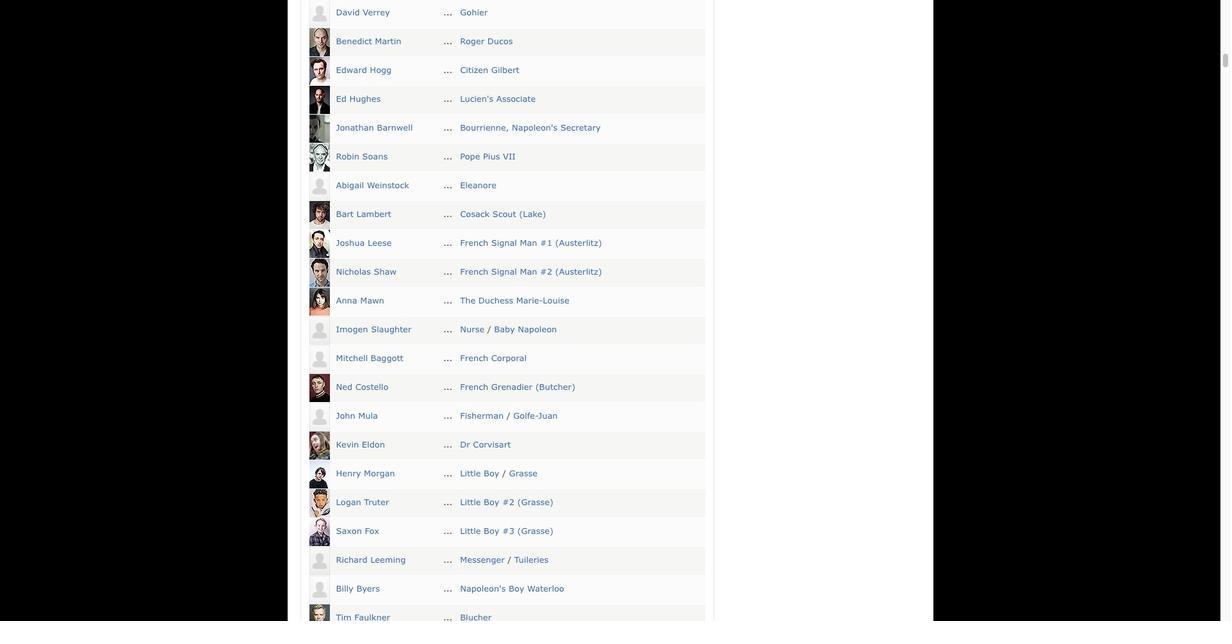 Task type: locate. For each thing, give the bounding box(es) containing it.
benedict martin link
[[336, 36, 402, 46]]

citizen gilbert
[[460, 65, 520, 75]]

0 vertical spatial signal
[[491, 238, 517, 248]]

boy for #2
[[484, 498, 500, 508]]

ed hughes image
[[309, 86, 330, 114]]

dr corvisart
[[460, 440, 511, 450]]

1 vertical spatial man
[[520, 267, 537, 277]]

4 french from the top
[[460, 382, 489, 392]]

21 ... from the top
[[444, 584, 453, 594]]

1 french from the top
[[460, 238, 489, 248]]

2 (grasse) from the top
[[518, 526, 554, 537]]

11 ... from the top
[[444, 296, 453, 306]]

... for lucien's associate
[[444, 94, 453, 104]]

nicholas shaw image
[[309, 259, 330, 287]]

french up the fisherman
[[460, 382, 489, 392]]

/ for nurse
[[488, 325, 491, 335]]

(grasse) for little boy #2 (grasse)
[[518, 498, 554, 508]]

leese
[[368, 238, 392, 248]]

0 horizontal spatial napoleon's
[[460, 584, 506, 594]]

... for french corporal
[[444, 353, 453, 364]]

french down nurse 'link'
[[460, 353, 489, 364]]

... for bourrienne, napoleon's secretary
[[444, 123, 453, 133]]

logan
[[336, 498, 361, 508]]

10 ... from the top
[[444, 267, 453, 277]]

nicholas
[[336, 267, 371, 277]]

french for french grenadier (butcher)
[[460, 382, 489, 392]]

(grasse) for little boy #3 (grasse)
[[518, 526, 554, 537]]

(grasse) down grasse link
[[518, 498, 554, 508]]

associate
[[497, 94, 536, 104]]

2 signal from the top
[[491, 267, 517, 277]]

mitchell baggott link
[[336, 353, 404, 364]]

3 french from the top
[[460, 353, 489, 364]]

1 (grasse) from the top
[[518, 498, 554, 508]]

(austerlitz) for french signal man #2 (austerlitz)
[[555, 267, 602, 277]]

french grenadier (butcher)
[[460, 382, 576, 392]]

1 signal from the top
[[491, 238, 517, 248]]

13 ... from the top
[[444, 353, 453, 364]]

/ left tuileries link
[[508, 555, 512, 566]]

little boy #3 (grasse) link
[[460, 526, 554, 537]]

... for cosack scout (lake)
[[444, 209, 453, 219]]

billy byers link
[[336, 584, 380, 594]]

man
[[520, 238, 537, 248], [520, 267, 537, 277]]

0 vertical spatial man
[[520, 238, 537, 248]]

... for little boy #3 (grasse)
[[444, 526, 453, 537]]

0 vertical spatial (grasse)
[[518, 498, 554, 508]]

scout
[[493, 209, 516, 219]]

french for french corporal
[[460, 353, 489, 364]]

david verrey link
[[336, 7, 390, 18]]

2 ... from the top
[[444, 36, 453, 46]]

david verrey image
[[309, 0, 330, 27]]

(austerlitz) up louise
[[555, 267, 602, 277]]

napoleon's
[[512, 123, 558, 133], [460, 584, 506, 594]]

1 horizontal spatial #2
[[540, 267, 552, 277]]

richard leeming
[[336, 555, 406, 566]]

little for little boy / grasse
[[460, 469, 481, 479]]

citizen gilbert link
[[460, 65, 520, 75]]

lucien's
[[460, 94, 494, 104]]

french corporal
[[460, 353, 527, 364]]

20 ... from the top
[[444, 555, 453, 566]]

lambert
[[357, 209, 391, 219]]

napoleon
[[518, 325, 557, 335]]

billy byers image
[[309, 576, 330, 604]]

grasse link
[[509, 469, 538, 479]]

2 vertical spatial little
[[460, 526, 481, 537]]

signal down scout
[[491, 238, 517, 248]]

1 little from the top
[[460, 469, 481, 479]]

mula
[[358, 411, 378, 421]]

1 man from the top
[[520, 238, 537, 248]]

bart
[[336, 209, 354, 219]]

1 vertical spatial (grasse)
[[518, 526, 554, 537]]

0 vertical spatial little
[[460, 469, 481, 479]]

baggott
[[371, 353, 404, 364]]

ned costello image
[[309, 374, 330, 402]]

19 ... from the top
[[444, 526, 453, 537]]

little for little boy #3 (grasse)
[[460, 526, 481, 537]]

imogen slaughter
[[336, 325, 412, 335]]

(austerlitz) for french signal man #1 (austerlitz)
[[555, 238, 602, 248]]

16 ... from the top
[[444, 440, 453, 450]]

napoleon's boy waterloo link
[[460, 584, 565, 594]]

imogen slaughter image
[[309, 317, 330, 345]]

fisherman link
[[460, 411, 504, 421]]

8 ... from the top
[[444, 209, 453, 219]]

bourrienne, napoleon's secretary
[[460, 123, 601, 133]]

14 ... from the top
[[444, 382, 453, 392]]

jonathan barnwell image
[[309, 115, 330, 143]]

ed hughes
[[336, 94, 381, 104]]

3 ... from the top
[[444, 65, 453, 75]]

1 vertical spatial (austerlitz)
[[555, 267, 602, 277]]

pius
[[483, 152, 500, 162]]

2 little from the top
[[460, 498, 481, 508]]

boy down corvisart at the left of page
[[484, 469, 500, 479]]

5 ... from the top
[[444, 123, 453, 133]]

the duchess marie-louise
[[460, 296, 570, 306]]

edward hogg image
[[309, 57, 330, 85]]

logan truter
[[336, 498, 389, 508]]

/ left grasse link
[[503, 469, 506, 479]]

6 ... from the top
[[444, 152, 453, 162]]

little
[[460, 469, 481, 479], [460, 498, 481, 508], [460, 526, 481, 537]]

3 little from the top
[[460, 526, 481, 537]]

french down cosack
[[460, 238, 489, 248]]

2 french from the top
[[460, 267, 489, 277]]

pope pius vii link
[[460, 152, 516, 162]]

signal
[[491, 238, 517, 248], [491, 267, 517, 277]]

/ for fisherman
[[507, 411, 511, 421]]

baby napoleon link
[[494, 325, 557, 335]]

messenger link
[[460, 555, 505, 566]]

1 (austerlitz) from the top
[[555, 238, 602, 248]]

1 vertical spatial little
[[460, 498, 481, 508]]

bourrienne, napoleon's secretary link
[[460, 123, 601, 133]]

saxon fox image
[[309, 518, 330, 547]]

15 ... from the top
[[444, 411, 453, 421]]

kevin eldon
[[336, 440, 385, 450]]

man for #1
[[520, 238, 537, 248]]

(grasse) right #3
[[518, 526, 554, 537]]

edward hogg
[[336, 65, 392, 75]]

17 ... from the top
[[444, 469, 453, 479]]

ed hughes link
[[336, 94, 381, 104]]

ned
[[336, 382, 353, 392]]

2 (austerlitz) from the top
[[555, 267, 602, 277]]

lucien's associate link
[[460, 94, 536, 104]]

saxon fox link
[[336, 526, 379, 537]]

signal for #1
[[491, 238, 517, 248]]

napoleon's down "associate"
[[512, 123, 558, 133]]

bart lambert
[[336, 209, 391, 219]]

abigail
[[336, 180, 364, 191]]

... for french signal man #1 (austerlitz)
[[444, 238, 453, 248]]

corporal
[[491, 353, 527, 364]]

/ left baby
[[488, 325, 491, 335]]

robin soans link
[[336, 152, 388, 162]]

... for citizen gilbert
[[444, 65, 453, 75]]

... for little boy #2 (grasse)
[[444, 498, 453, 508]]

... for the duchess marie-louise
[[444, 296, 453, 306]]

signal up the "duchess"
[[491, 267, 517, 277]]

costello
[[355, 382, 389, 392]]

boy left waterloo
[[509, 584, 525, 594]]

richard leeming link
[[336, 555, 406, 566]]

(austerlitz)
[[555, 238, 602, 248], [555, 267, 602, 277]]

man left "#1"
[[520, 238, 537, 248]]

9 ... from the top
[[444, 238, 453, 248]]

bart lambert image
[[309, 201, 330, 229]]

2 man from the top
[[520, 267, 537, 277]]

man up marie-
[[520, 267, 537, 277]]

the duchess marie-louise link
[[460, 296, 570, 306]]

abigail weinstock image
[[309, 172, 330, 201]]

0 horizontal spatial #2
[[503, 498, 515, 508]]

french
[[460, 238, 489, 248], [460, 267, 489, 277], [460, 353, 489, 364], [460, 382, 489, 392]]

4 ... from the top
[[444, 94, 453, 104]]

little up the messenger link
[[460, 526, 481, 537]]

little down little boy link
[[460, 498, 481, 508]]

boy down little boy / grasse
[[484, 498, 500, 508]]

french for french signal man #2 (austerlitz)
[[460, 267, 489, 277]]

boy left #3
[[484, 526, 500, 537]]

boy
[[484, 469, 500, 479], [484, 498, 500, 508], [484, 526, 500, 537], [509, 584, 525, 594]]

(austerlitz) right "#1"
[[555, 238, 602, 248]]

corvisart
[[473, 440, 511, 450]]

little down 'dr'
[[460, 469, 481, 479]]

7 ... from the top
[[444, 180, 453, 191]]

... for pope pius vii
[[444, 152, 453, 162]]

joshua leese image
[[309, 230, 330, 258]]

/ left golfe-
[[507, 411, 511, 421]]

ed
[[336, 94, 347, 104]]

french up the
[[460, 267, 489, 277]]

1 horizontal spatial napoleon's
[[512, 123, 558, 133]]

grenadier
[[491, 382, 533, 392]]

napoleon's down the messenger link
[[460, 584, 506, 594]]

gilbert
[[491, 65, 520, 75]]

0 vertical spatial #2
[[540, 267, 552, 277]]

#2 down "#1"
[[540, 267, 552, 277]]

0 vertical spatial (austerlitz)
[[555, 238, 602, 248]]

logan truter link
[[336, 498, 389, 508]]

imogen
[[336, 325, 368, 335]]

shaw
[[374, 267, 397, 277]]

signal for #2
[[491, 267, 517, 277]]

golfe-juan link
[[514, 411, 558, 421]]

lucien's associate
[[460, 94, 536, 104]]

gohier link
[[460, 7, 488, 18]]

jonathan barnwell link
[[336, 123, 413, 133]]

dr corvisart link
[[460, 440, 511, 450]]

1 vertical spatial #2
[[503, 498, 515, 508]]

tuileries link
[[515, 555, 549, 566]]

cosack scout (lake)
[[460, 209, 546, 219]]

grasse
[[509, 469, 538, 479]]

#2 up #3
[[503, 498, 515, 508]]

1 vertical spatial signal
[[491, 267, 517, 277]]

1 ... from the top
[[444, 7, 453, 18]]

joshua
[[336, 238, 365, 248]]

18 ... from the top
[[444, 498, 453, 508]]



Task type: describe. For each thing, give the bounding box(es) containing it.
john mula
[[336, 411, 378, 421]]

duchess
[[479, 296, 514, 306]]

henry
[[336, 469, 361, 479]]

mitchell baggott
[[336, 353, 404, 364]]

french signal man #2 (austerlitz)
[[460, 267, 602, 277]]

eleanore link
[[460, 180, 497, 191]]

richard
[[336, 555, 368, 566]]

french for french signal man #1 (austerlitz)
[[460, 238, 489, 248]]

bourrienne,
[[460, 123, 509, 133]]

jonathan barnwell
[[336, 123, 413, 133]]

... for napoleon's boy waterloo
[[444, 584, 453, 594]]

gohier
[[460, 7, 488, 18]]

mitchell
[[336, 353, 368, 364]]

little boy / grasse
[[460, 469, 538, 479]]

richard leeming image
[[309, 547, 330, 575]]

kevin eldon image
[[309, 432, 330, 460]]

tuileries
[[515, 555, 549, 566]]

saxon
[[336, 526, 362, 537]]

anna mawn link
[[336, 296, 384, 306]]

little for little boy #2 (grasse)
[[460, 498, 481, 508]]

little boy #3 (grasse)
[[460, 526, 554, 537]]

0 vertical spatial napoleon's
[[512, 123, 558, 133]]

1 vertical spatial napoleon's
[[460, 584, 506, 594]]

barnwell
[[377, 123, 413, 133]]

12 ... from the top
[[444, 325, 453, 335]]

john mula link
[[336, 411, 378, 421]]

benedict martin image
[[309, 28, 330, 56]]

ned costello link
[[336, 382, 389, 392]]

truter
[[364, 498, 389, 508]]

joshua leese
[[336, 238, 392, 248]]

fox
[[365, 526, 379, 537]]

citizen
[[460, 65, 489, 75]]

pope
[[460, 152, 480, 162]]

robin soans image
[[309, 143, 330, 172]]

jonathan
[[336, 123, 374, 133]]

(lake)
[[519, 209, 546, 219]]

saxon fox
[[336, 526, 379, 537]]

nicholas shaw link
[[336, 267, 397, 277]]

cosack
[[460, 209, 490, 219]]

imogen slaughter link
[[336, 325, 412, 335]]

french grenadier (butcher) link
[[460, 382, 576, 392]]

tim faulkner image
[[309, 605, 330, 622]]

marie-
[[516, 296, 543, 306]]

weinstock
[[367, 180, 409, 191]]

edward hogg link
[[336, 65, 392, 75]]

boy for /
[[484, 469, 500, 479]]

french signal man #1 (austerlitz)
[[460, 238, 602, 248]]

the
[[460, 296, 476, 306]]

roger ducos
[[460, 36, 513, 46]]

hogg
[[370, 65, 392, 75]]

little boy link
[[460, 469, 500, 479]]

kevin eldon link
[[336, 440, 385, 450]]

anna
[[336, 296, 357, 306]]

kevin
[[336, 440, 359, 450]]

little boy #2 (grasse) link
[[460, 498, 554, 508]]

waterloo
[[527, 584, 565, 594]]

benedict martin
[[336, 36, 402, 46]]

john
[[336, 411, 356, 421]]

... for french signal man #2 (austerlitz)
[[444, 267, 453, 277]]

anna mawn image
[[309, 288, 330, 316]]

john mula image
[[309, 403, 330, 431]]

#1
[[540, 238, 552, 248]]

baby
[[494, 325, 515, 335]]

... for roger ducos
[[444, 36, 453, 46]]

cosack scout (lake) link
[[460, 209, 546, 219]]

abigail weinstock link
[[336, 180, 409, 191]]

pope pius vii
[[460, 152, 516, 162]]

/ for messenger
[[508, 555, 512, 566]]

... for gohier
[[444, 7, 453, 18]]

mitchell baggott image
[[309, 345, 330, 374]]

secretary
[[561, 123, 601, 133]]

fisherman / golfe-juan
[[460, 411, 558, 421]]

messenger
[[460, 555, 505, 566]]

bart lambert link
[[336, 209, 391, 219]]

little boy #2 (grasse)
[[460, 498, 554, 508]]

billy
[[336, 584, 354, 594]]

... for french grenadier (butcher)
[[444, 382, 453, 392]]

#3
[[503, 526, 515, 537]]

billy byers
[[336, 584, 380, 594]]

louise
[[543, 296, 570, 306]]

(butcher)
[[536, 382, 576, 392]]

eleanore
[[460, 180, 497, 191]]

nurse link
[[460, 325, 485, 335]]

henry morgan link
[[336, 469, 395, 479]]

abigail weinstock
[[336, 180, 409, 191]]

... for eleanore
[[444, 180, 453, 191]]

boy for waterloo
[[509, 584, 525, 594]]

man for #2
[[520, 267, 537, 277]]

messenger / tuileries
[[460, 555, 549, 566]]

benedict
[[336, 36, 372, 46]]

... for dr corvisart
[[444, 440, 453, 450]]

french corporal link
[[460, 353, 527, 364]]

roger
[[460, 36, 485, 46]]

boy for #3
[[484, 526, 500, 537]]

nurse
[[460, 325, 485, 335]]

henry morgan image
[[309, 461, 330, 489]]

anna mawn
[[336, 296, 384, 306]]

logan truter image
[[309, 490, 330, 518]]

napoleon's boy waterloo
[[460, 584, 565, 594]]



Task type: vqa. For each thing, say whether or not it's contained in the screenshot.
Roger
yes



